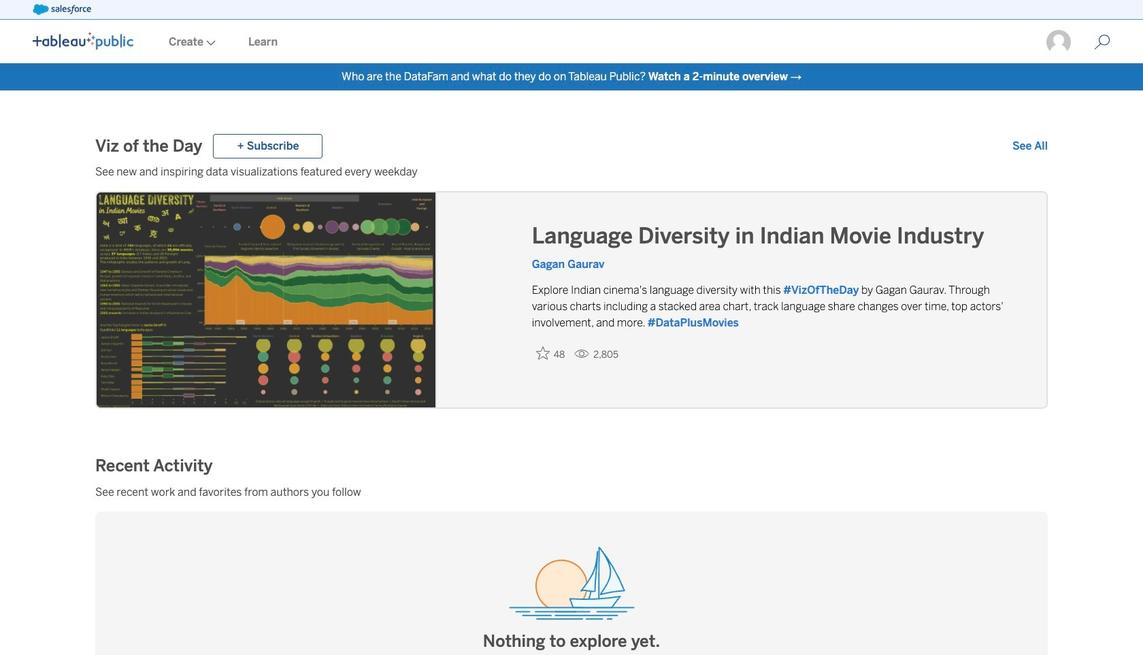 Task type: vqa. For each thing, say whether or not it's contained in the screenshot.
SALESFORCE LOGO
yes



Task type: describe. For each thing, give the bounding box(es) containing it.
viz of the day heading
[[95, 135, 202, 157]]

create image
[[204, 40, 216, 46]]

logo image
[[33, 32, 133, 50]]

Add Favorite button
[[532, 342, 569, 365]]

salesforce logo image
[[33, 4, 91, 15]]



Task type: locate. For each thing, give the bounding box(es) containing it.
see new and inspiring data visualizations featured every weekday element
[[95, 164, 1048, 180]]

christina.overa image
[[1045, 29, 1073, 56]]

go to search image
[[1078, 34, 1127, 50]]

recent activity heading
[[95, 455, 213, 477]]

tableau public viz of the day image
[[97, 193, 437, 410]]

see all viz of the day element
[[1013, 138, 1048, 155]]

add favorite image
[[536, 346, 550, 360]]

see recent work and favorites from authors you follow element
[[95, 485, 1048, 501]]



